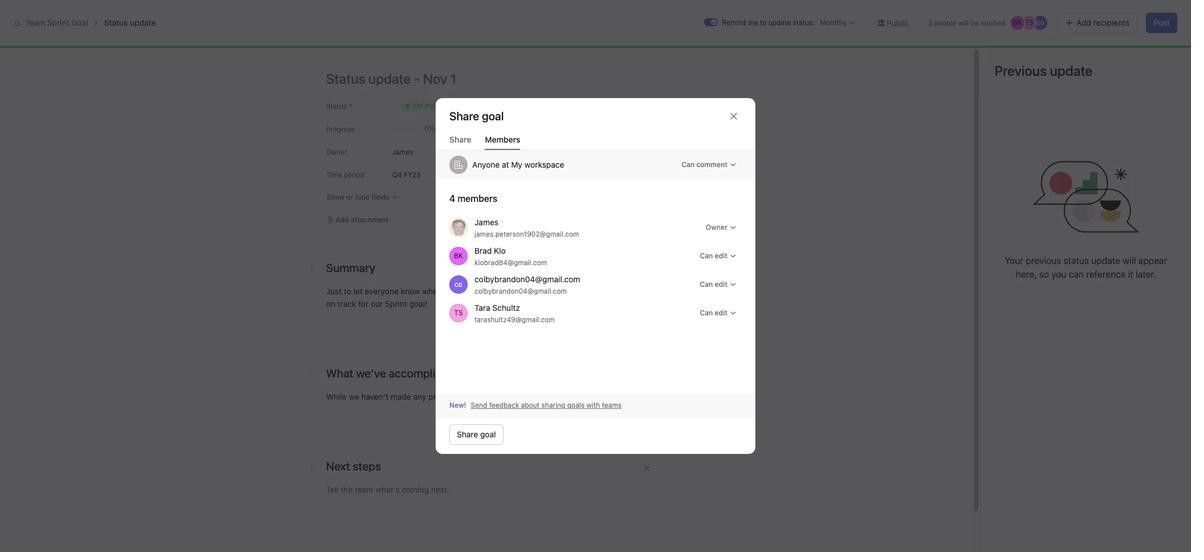 Task type: locate. For each thing, give the bounding box(es) containing it.
with left teams
[[587, 401, 600, 410]]

share inside "button"
[[1154, 44, 1172, 53]]

ja
[[1089, 44, 1096, 53], [455, 223, 462, 232]]

0 horizontal spatial my
[[188, 35, 199, 45]]

Section title text field
[[326, 260, 375, 276]]

update
[[130, 18, 156, 27], [768, 18, 791, 27], [1091, 256, 1120, 266], [600, 271, 626, 281]]

james.peterson1902@gmail.com
[[474, 230, 579, 238]]

can left comment
[[682, 160, 695, 169]]

james inside james james.peterson1902@gmail.com
[[474, 217, 498, 227]]

1 horizontal spatial we
[[447, 287, 457, 296]]

3 edit from the top
[[715, 309, 727, 317]]

share button
[[1139, 41, 1177, 57], [449, 135, 471, 150]]

what's up on
[[405, 143, 442, 156]]

2 horizontal spatial bk
[[1099, 44, 1108, 53]]

2 edit from the top
[[715, 280, 727, 289]]

1 horizontal spatial bk
[[1013, 18, 1022, 27]]

17 days left
[[975, 13, 1012, 22]]

can edit for tara schultz
[[700, 309, 727, 317]]

track inside "button"
[[435, 170, 454, 180]]

1 vertical spatial status
[[569, 287, 592, 296]]

i'm
[[513, 287, 525, 296]]

goals up here
[[517, 271, 537, 281]]

share goal
[[457, 430, 496, 440]]

1 horizontal spatial team
[[188, 48, 216, 61]]

0 vertical spatial share button
[[1139, 41, 1177, 57]]

info
[[1136, 9, 1148, 18]]

0 vertical spatial will
[[958, 19, 969, 27]]

1 vertical spatial my
[[511, 160, 522, 170]]

with inside "share goal" dialog
[[587, 401, 600, 410]]

time period
[[326, 171, 364, 179]]

track for on track
[[435, 170, 454, 180]]

my inside "share goal" dialog
[[511, 160, 522, 170]]

2 can edit button from the top
[[695, 277, 742, 293]]

period
[[344, 171, 364, 179]]

1 vertical spatial status
[[326, 102, 347, 111]]

0 horizontal spatial is
[[423, 377, 429, 387]]

is down benchmark!
[[479, 392, 485, 402]]

0 horizontal spatial status
[[569, 287, 592, 296]]

ja down the add recipients button
[[1089, 44, 1096, 53]]

sub- right no
[[476, 224, 491, 233]]

with inside just to let everyone know where we are as a team, i'm here with a status update! we're on track for our sprint goal!
[[545, 287, 561, 296]]

sprint goal
[[218, 48, 275, 61]]

co left as
[[455, 280, 462, 289]]

track right the on
[[337, 299, 356, 309]]

team sprint goal
[[25, 18, 88, 27]]

0 horizontal spatial track
[[337, 299, 356, 309]]

0 vertical spatial 0%
[[424, 124, 435, 133]]

0 vertical spatial edit
[[715, 252, 727, 260]]

q4
[[392, 170, 402, 179]]

0 vertical spatial james
[[392, 148, 413, 156]]

1 vertical spatial we
[[349, 392, 359, 402]]

goals up klo
[[491, 224, 508, 233]]

4 members
[[449, 194, 497, 204]]

can for colbybrandon04@gmail.com
[[700, 280, 713, 289]]

this down this is the new benchmark!
[[463, 392, 476, 402]]

2 vertical spatial edit
[[715, 309, 727, 317]]

ts right left
[[1025, 18, 1033, 27]]

we left are
[[447, 287, 457, 296]]

status up can
[[1064, 256, 1089, 266]]

so
[[1039, 270, 1049, 280]]

connect a sub-goal button
[[484, 292, 583, 312]]

2 vertical spatial ts
[[454, 309, 463, 317]]

1 horizontal spatial connect
[[502, 297, 534, 307]]

0 horizontal spatial this
[[463, 392, 476, 402]]

0 vertical spatial status
[[1064, 256, 1089, 266]]

expectations!
[[559, 392, 609, 402]]

status
[[104, 18, 128, 27], [326, 102, 347, 111]]

sprint left 'goal'
[[47, 18, 69, 27]]

to inside just to let everyone know where we are as a team, i'm here with a status update! we're on track for our sprint goal!
[[344, 287, 351, 296]]

1 vertical spatial to
[[539, 271, 547, 281]]

0 vertical spatial can edit
[[700, 252, 727, 260]]

at
[[502, 160, 509, 170]]

track right on
[[435, 170, 454, 180]]

share inside button
[[457, 430, 478, 440]]

can down progress.
[[700, 309, 713, 317]]

1 horizontal spatial status
[[1064, 256, 1089, 266]]

we
[[447, 287, 457, 296], [349, 392, 359, 402]]

status for status update
[[104, 18, 128, 27]]

with up connect a sub-goal
[[545, 287, 561, 296]]

will left be at the right of page
[[958, 19, 969, 27]]

ts inside "share goal" dialog
[[454, 309, 463, 317]]

a right as
[[484, 287, 488, 296]]

post
[[1154, 18, 1170, 27]]

track
[[435, 170, 454, 180], [548, 170, 566, 180], [337, 299, 356, 309]]

klobrad84@gmail.com
[[474, 258, 547, 267]]

0 horizontal spatial workspace
[[201, 35, 241, 45]]

share button down share goal
[[449, 135, 471, 150]]

off track button
[[517, 165, 574, 186]]

2 horizontal spatial track
[[548, 170, 566, 180]]

share down post button
[[1154, 44, 1172, 53]]

workspace inside "share goal" dialog
[[525, 160, 564, 170]]

team
[[25, 18, 45, 27], [188, 48, 216, 61]]

send
[[471, 401, 487, 410]]

0% left no
[[420, 222, 437, 235]]

1 vertical spatial colbybrandon04@gmail.com
[[474, 287, 567, 295]]

goal!
[[409, 299, 427, 309]]

0 horizontal spatial connect
[[417, 481, 445, 489]]

in left line on the left
[[518, 392, 524, 402]]

sprint down everyone
[[385, 299, 407, 309]]

1 vertical spatial bk
[[1099, 44, 1108, 53]]

edit
[[715, 252, 727, 260], [715, 280, 727, 289], [715, 309, 727, 317]]

team down my workspace goals link on the top of page
[[188, 48, 216, 61]]

sub-
[[476, 224, 491, 233], [500, 271, 517, 281], [542, 297, 560, 307]]

my workspace goals link
[[188, 34, 263, 47]]

2 vertical spatial can edit
[[700, 309, 727, 317]]

team sprint goal link
[[25, 18, 88, 27]]

in inside button
[[1048, 9, 1054, 18]]

to right me
[[760, 18, 766, 27]]

bk right left
[[1013, 18, 1022, 27]]

progress
[[326, 125, 355, 134]]

status right 'goal'
[[104, 18, 128, 27]]

connect down i'm
[[502, 297, 534, 307]]

we right while
[[349, 392, 359, 402]]

status down automatically
[[569, 287, 592, 296]]

what's left my
[[1024, 9, 1046, 18]]

1 vertical spatial what's
[[405, 143, 442, 156]]

your
[[1005, 256, 1023, 266]]

1 vertical spatial edit
[[715, 280, 727, 289]]

1 horizontal spatial in
[[1048, 9, 1054, 18]]

edit for brad klo
[[715, 252, 727, 260]]

co down what's in my trial?
[[1037, 18, 1045, 27]]

2 colbybrandon04@gmail.com from the top
[[474, 287, 567, 295]]

1 edit from the top
[[715, 252, 727, 260]]

just
[[326, 287, 342, 296]]

sub- for no
[[476, 224, 491, 233]]

goals right the sharing
[[567, 401, 585, 410]]

1 horizontal spatial add
[[1100, 9, 1113, 18]]

1 horizontal spatial status
[[326, 102, 347, 111]]

0 horizontal spatial team
[[25, 18, 45, 27]]

track inside button
[[548, 170, 566, 180]]

can
[[682, 160, 695, 169], [700, 252, 713, 260], [700, 280, 713, 289], [700, 309, 713, 317]]

2 can edit from the top
[[700, 280, 727, 289]]

connect for connect relevant projects or portfolios
[[417, 481, 445, 489]]

0 horizontal spatial to
[[344, 287, 351, 296]]

what's inside the what's in my trial? button
[[1024, 9, 1046, 18]]

0 vertical spatial team
[[25, 18, 45, 27]]

team for team sprint goal
[[188, 48, 216, 61]]

can edit button for brad klo
[[695, 248, 742, 264]]

0 vertical spatial to
[[760, 18, 766, 27]]

progress
[[428, 392, 461, 402]]

ts down recipients
[[1111, 44, 1120, 53]]

previous update
[[995, 63, 1093, 79]]

1 horizontal spatial what's
[[1024, 9, 1046, 18]]

workspace up off
[[525, 160, 564, 170]]

0 horizontal spatial ja
[[455, 223, 462, 232]]

co down recipients
[[1123, 44, 1131, 53]]

risk
[[492, 170, 505, 180]]

1 vertical spatial will
[[1123, 256, 1136, 266]]

2 vertical spatial sub-
[[542, 297, 560, 307]]

can for brad klo
[[700, 252, 713, 260]]

or
[[504, 481, 511, 489]]

anyone
[[472, 160, 500, 170]]

1 vertical spatial can edit button
[[695, 277, 742, 293]]

ts down are
[[454, 309, 463, 317]]

bk left brad
[[454, 252, 463, 260]]

1 can edit from the top
[[700, 252, 727, 260]]

0 vertical spatial colbybrandon04@gmail.com
[[474, 274, 580, 284]]

ja left no
[[455, 223, 462, 232]]

projects
[[475, 481, 502, 489]]

1 horizontal spatial sprint
[[385, 299, 407, 309]]

share down share goal
[[449, 135, 471, 144]]

1 vertical spatial connect
[[417, 481, 445, 489]]

send feedback about sharing goals with teams link
[[471, 401, 622, 411]]

2 vertical spatial share
[[457, 430, 478, 440]]

add for add billing info
[[1100, 9, 1113, 18]]

just to let everyone know where we are as a team, i'm here with a status update! we're on track for our sprint goal!
[[326, 287, 648, 309]]

share down the new!
[[457, 430, 478, 440]]

we're
[[625, 287, 646, 296]]

workspace up team sprint goal
[[201, 35, 241, 45]]

bk
[[1013, 18, 1022, 27], [1099, 44, 1108, 53], [454, 252, 463, 260]]

1 horizontal spatial ts
[[1025, 18, 1033, 27]]

1 vertical spatial sprint
[[385, 299, 407, 309]]

1 vertical spatial this
[[463, 392, 476, 402]]

track inside just to let everyone know where we are as a team, i'm here with a status update! we're on track for our sprint goal!
[[337, 299, 356, 309]]

team up the home
[[25, 18, 45, 27]]

our
[[371, 299, 383, 309]]

0 vertical spatial this
[[628, 271, 641, 281]]

connect left the relevant
[[417, 481, 445, 489]]

close this dialog image
[[729, 112, 738, 121]]

1 horizontal spatial will
[[1123, 256, 1136, 266]]

0 vertical spatial what's
[[1024, 9, 1046, 18]]

no sub-goals connected
[[465, 224, 544, 233]]

0 vertical spatial share
[[1154, 44, 1172, 53]]

on
[[326, 299, 335, 309]]

the status?
[[444, 143, 501, 156]]

james
[[392, 148, 413, 156], [474, 217, 498, 227]]

goals for use sub-goals to automatically update this goal's progress.
[[517, 271, 537, 281]]

1 horizontal spatial james
[[474, 217, 498, 227]]

a down here
[[536, 297, 540, 307]]

james right no
[[474, 217, 498, 227]]

a down automatically
[[563, 287, 567, 296]]

2 horizontal spatial ts
[[1111, 44, 1120, 53]]

0 vertical spatial can edit button
[[695, 248, 742, 264]]

goal down automatically
[[560, 297, 575, 307]]

no
[[465, 224, 474, 233]]

while we haven't made any progress this is actually in line with expectations!
[[326, 392, 609, 402]]

1 horizontal spatial this
[[628, 271, 641, 281]]

1 vertical spatial share button
[[449, 135, 471, 150]]

1 vertical spatial workspace
[[525, 160, 564, 170]]

with right line on the left
[[541, 392, 557, 402]]

a inside connect a sub-goal button
[[536, 297, 540, 307]]

3 can edit button from the top
[[695, 305, 742, 321]]

remind me to update status: switch
[[704, 18, 717, 26]]

to up here
[[539, 271, 547, 281]]

update inside the 'your previous status update will appear here, so you can reference it later.'
[[1091, 256, 1120, 266]]

sub- down klobrad84@gmail.com
[[500, 271, 517, 281]]

my workspace goals
[[188, 35, 263, 45]]

0 vertical spatial in
[[1048, 9, 1054, 18]]

0 horizontal spatial what's
[[405, 143, 442, 156]]

1 horizontal spatial to
[[539, 271, 547, 281]]

2 vertical spatial bk
[[454, 252, 463, 260]]

is left the at the bottom of page
[[423, 377, 429, 387]]

relevant
[[447, 481, 473, 489]]

0% up what's the status?
[[424, 124, 435, 133]]

can for tara schultz
[[700, 309, 713, 317]]

1 vertical spatial 0%
[[420, 222, 437, 235]]

track right off
[[548, 170, 566, 180]]

goal down send
[[480, 430, 496, 440]]

0 vertical spatial we
[[447, 287, 457, 296]]

1 can edit button from the top
[[695, 248, 742, 264]]

1 vertical spatial team
[[188, 48, 216, 61]]

0 vertical spatial ts
[[1025, 18, 1033, 27]]

status left *
[[326, 102, 347, 111]]

workspace
[[201, 35, 241, 45], [525, 160, 564, 170]]

my right at
[[511, 160, 522, 170]]

0 horizontal spatial add
[[1077, 18, 1091, 27]]

will
[[958, 19, 969, 27], [1123, 256, 1136, 266]]

Title of update text field
[[326, 66, 669, 91]]

connected
[[510, 224, 544, 233]]

to
[[760, 18, 766, 27], [539, 271, 547, 281], [344, 287, 351, 296]]

0 horizontal spatial status
[[104, 18, 128, 27]]

colbybrandon04@gmail.com inside colbybrandon04@gmail.com colbybrandon04@gmail.com
[[474, 287, 567, 295]]

in left my
[[1048, 9, 1054, 18]]

share button down post button
[[1139, 41, 1177, 57]]

status for status *
[[326, 102, 347, 111]]

can right goal's
[[700, 280, 713, 289]]

goal inside dialog
[[480, 430, 496, 440]]

list box
[[461, 5, 735, 23]]

0 vertical spatial sub-
[[476, 224, 491, 233]]

3 can edit from the top
[[700, 309, 727, 317]]

line
[[526, 392, 539, 402]]

0 horizontal spatial sub-
[[476, 224, 491, 233]]

my up team sprint goal
[[188, 35, 199, 45]]

status:
[[793, 18, 815, 27]]

1 vertical spatial can edit
[[700, 280, 727, 289]]

1 horizontal spatial sub-
[[500, 271, 517, 281]]

2 vertical spatial can edit button
[[695, 305, 742, 321]]

on track button
[[405, 165, 461, 186]]

Goal name text field
[[396, 87, 924, 128]]

ts
[[1025, 18, 1033, 27], [1111, 44, 1120, 53], [454, 309, 463, 317]]

this up we're
[[628, 271, 641, 281]]

can up progress.
[[700, 252, 713, 260]]

this
[[628, 271, 641, 281], [463, 392, 476, 402]]

about
[[521, 401, 540, 410]]

use sub-goals to automatically update this goal's progress.
[[484, 271, 703, 281]]

a
[[484, 287, 488, 296], [563, 287, 567, 296], [536, 297, 540, 307]]

my
[[188, 35, 199, 45], [511, 160, 522, 170]]

track for off track
[[548, 170, 566, 180]]

james up "q4 fy23"
[[392, 148, 413, 156]]

Section title text field
[[326, 459, 381, 475]]

what's in my trial? button
[[1019, 6, 1088, 22]]

edit for tara schultz
[[715, 309, 727, 317]]

1 horizontal spatial track
[[435, 170, 454, 180]]

to left "let"
[[344, 287, 351, 296]]

sub- down here
[[542, 297, 560, 307]]

1 horizontal spatial ja
[[1089, 44, 1096, 53]]

this for is
[[463, 392, 476, 402]]

1 vertical spatial owner
[[706, 223, 727, 232]]

it
[[1128, 270, 1133, 280]]

goals up sprint goal
[[243, 35, 263, 45]]

0 horizontal spatial bk
[[454, 252, 463, 260]]

bk down the add recipients at right
[[1099, 44, 1108, 53]]

james for james
[[392, 148, 413, 156]]

2 vertical spatial co
[[455, 280, 462, 289]]

2 vertical spatial to
[[344, 287, 351, 296]]

0 vertical spatial workspace
[[201, 35, 241, 45]]

0 horizontal spatial co
[[455, 280, 462, 289]]

will up it
[[1123, 256, 1136, 266]]

0 horizontal spatial james
[[392, 148, 413, 156]]

2 horizontal spatial a
[[563, 287, 567, 296]]

add for add recipients
[[1077, 18, 1091, 27]]

Section title text field
[[326, 366, 460, 382]]



Task type: describe. For each thing, give the bounding box(es) containing it.
james for james james.peterson1902@gmail.com
[[474, 217, 498, 227]]

new! send feedback about sharing goals with teams
[[449, 401, 622, 410]]

1 horizontal spatial goal
[[560, 297, 575, 307]]

remind me to update status:
[[722, 18, 815, 27]]

co inside "share goal" dialog
[[455, 280, 462, 289]]

team,
[[491, 287, 511, 296]]

colbybrandon04@gmail.com colbybrandon04@gmail.com
[[474, 274, 580, 295]]

remind
[[722, 18, 746, 27]]

share goal dialog
[[436, 98, 755, 455]]

1 vertical spatial is
[[479, 392, 485, 402]]

portfolios
[[513, 481, 545, 489]]

public
[[887, 18, 909, 28]]

3
[[928, 19, 932, 27]]

share goal
[[449, 110, 504, 123]]

can edit for colbybrandon04@gmail.com
[[700, 280, 727, 289]]

3 people will be notified
[[928, 19, 1005, 27]]

use
[[484, 271, 498, 281]]

progress.
[[668, 271, 703, 281]]

on track
[[422, 170, 454, 180]]

on
[[422, 170, 433, 180]]

owner button
[[701, 220, 742, 236]]

we inside just to let everyone know where we are as a team, i'm here with a status update! we're on track for our sprint goal!
[[447, 287, 457, 296]]

sub- inside button
[[542, 297, 560, 307]]

you
[[1052, 270, 1067, 280]]

can comment button
[[677, 157, 742, 173]]

teams
[[602, 401, 622, 410]]

know
[[401, 287, 420, 296]]

this
[[405, 377, 421, 387]]

status *
[[326, 102, 352, 111]]

left
[[1001, 13, 1012, 22]]

for
[[358, 299, 369, 309]]

what's for what's the status?
[[405, 143, 442, 156]]

0 horizontal spatial a
[[484, 287, 488, 296]]

be
[[971, 19, 979, 27]]

benchmark!
[[463, 377, 515, 387]]

1 colbybrandon04@gmail.com from the top
[[474, 274, 580, 284]]

q4 fy23
[[392, 170, 421, 179]]

members
[[485, 135, 520, 144]]

0 vertical spatial my
[[188, 35, 199, 45]]

share button inside dialog
[[449, 135, 471, 150]]

goal
[[71, 18, 88, 27]]

off track
[[534, 170, 566, 180]]

automatically
[[549, 271, 598, 281]]

made
[[391, 392, 411, 402]]

what's the status?
[[405, 143, 501, 156]]

me
[[748, 18, 758, 27]]

klo
[[494, 246, 506, 256]]

at risk
[[482, 170, 505, 180]]

members button
[[485, 135, 520, 150]]

1 vertical spatial co
[[1123, 44, 1131, 53]]

add recipients
[[1077, 18, 1130, 27]]

goals for no sub-goals connected
[[491, 224, 508, 233]]

later.
[[1136, 270, 1156, 280]]

edit for colbybrandon04@gmail.com
[[715, 280, 727, 289]]

sub- for use
[[500, 271, 517, 281]]

my
[[1056, 9, 1065, 18]]

can edit button for colbybrandon04@gmail.com
[[695, 277, 742, 293]]

0 horizontal spatial in
[[518, 392, 524, 402]]

this for goal's
[[628, 271, 641, 281]]

what's for what's in my trial?
[[1024, 9, 1046, 18]]

17
[[975, 13, 982, 22]]

at
[[482, 170, 490, 180]]

add billing info
[[1100, 9, 1148, 18]]

actually
[[487, 392, 515, 402]]

billing
[[1115, 9, 1134, 18]]

notified
[[981, 19, 1005, 27]]

haven't
[[361, 392, 388, 402]]

everyone
[[365, 287, 399, 296]]

can edit for brad klo
[[700, 252, 727, 260]]

will inside the 'your previous status update will appear here, so you can reference it later.'
[[1123, 256, 1136, 266]]

add recipients button
[[1058, 13, 1137, 33]]

can edit button for tara schultz
[[695, 305, 742, 321]]

here,
[[1016, 270, 1037, 280]]

comment
[[696, 160, 727, 169]]

0 vertical spatial bk
[[1013, 18, 1022, 27]]

status inside the 'your previous status update will appear here, so you can reference it later.'
[[1064, 256, 1089, 266]]

share for the right share "button"
[[1154, 44, 1172, 53]]

while
[[326, 392, 347, 402]]

1 vertical spatial ts
[[1111, 44, 1120, 53]]

are
[[460, 287, 471, 296]]

anyone at my workspace
[[472, 160, 564, 170]]

can
[[1069, 270, 1084, 280]]

0 horizontal spatial sprint
[[47, 18, 69, 27]]

here
[[527, 287, 543, 296]]

share for goal
[[457, 430, 478, 440]]

1 vertical spatial share
[[449, 135, 471, 144]]

connect for connect a sub-goal
[[502, 297, 534, 307]]

remove section image
[[644, 466, 650, 473]]

people
[[934, 19, 956, 27]]

let
[[353, 287, 363, 296]]

0 vertical spatial owner
[[326, 148, 347, 156]]

the
[[431, 377, 443, 387]]

tarashultz49@gmail.com
[[474, 315, 555, 324]]

connect relevant projects or portfolios button
[[400, 477, 550, 493]]

goal's
[[644, 271, 666, 281]]

home
[[30, 39, 52, 49]]

goals for my workspace goals
[[243, 35, 263, 45]]

ja inside "share goal" dialog
[[455, 223, 462, 232]]

update!
[[594, 287, 622, 296]]

0 vertical spatial co
[[1037, 18, 1045, 27]]

sprint inside just to let everyone know where we are as a team, i'm here with a status update! we're on track for our sprint goal!
[[385, 299, 407, 309]]

1 horizontal spatial share button
[[1139, 41, 1177, 57]]

reference
[[1086, 270, 1126, 280]]

tara schultz tarashultz49@gmail.com
[[474, 303, 555, 324]]

0 horizontal spatial will
[[958, 19, 969, 27]]

fy23
[[404, 170, 421, 179]]

appear
[[1138, 256, 1167, 266]]

your previous status update will appear here, so you can reference it later.
[[1005, 256, 1167, 280]]

status inside just to let everyone know where we are as a team, i'm here with a status update! we're on track for our sprint goal!
[[569, 287, 592, 296]]

any
[[413, 392, 426, 402]]

what's in my trial?
[[1024, 9, 1083, 18]]

james james.peterson1902@gmail.com
[[474, 217, 579, 238]]

team sprint goal
[[188, 48, 275, 61]]

0 horizontal spatial we
[[349, 392, 359, 402]]

goals inside "share goal" dialog
[[567, 401, 585, 410]]

share goal button
[[449, 425, 503, 445]]

bk inside "share goal" dialog
[[454, 252, 463, 260]]

brad klo klobrad84@gmail.com
[[474, 246, 547, 267]]

can comment
[[682, 160, 727, 169]]

owner inside dropdown button
[[706, 223, 727, 232]]

team for team sprint goal
[[25, 18, 45, 27]]



Task type: vqa. For each thing, say whether or not it's contained in the screenshot.
Description
yes



